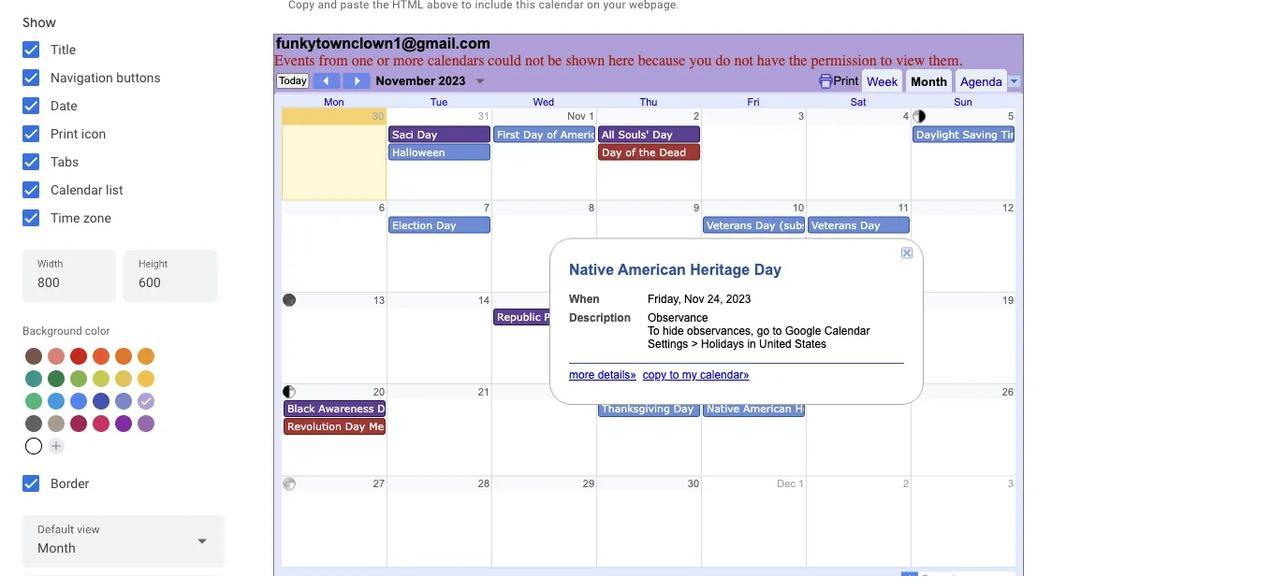 Task type: locate. For each thing, give the bounding box(es) containing it.
radicchio menu item
[[70, 416, 87, 432]]

tangerine menu item
[[93, 348, 110, 365]]

calendar color menu item
[[25, 438, 42, 455]]

cocoa menu item
[[25, 348, 42, 365]]

None field
[[22, 516, 225, 568]]

amethyst menu item
[[138, 416, 154, 432]]

mango menu item
[[138, 348, 154, 365]]

border
[[51, 476, 89, 491]]

navigation buttons
[[51, 70, 161, 85]]

calendar
[[51, 182, 103, 198]]

time zone
[[51, 210, 111, 226]]

lavender menu item
[[115, 393, 132, 410]]

None number field
[[37, 270, 101, 296], [139, 270, 202, 296], [37, 270, 101, 296], [139, 270, 202, 296]]

navigation
[[51, 70, 113, 85]]

grape menu item
[[115, 416, 132, 432]]

banana menu item
[[138, 371, 154, 388]]

cobalt menu item
[[70, 393, 87, 410]]

pumpkin menu item
[[115, 348, 132, 365]]

eucalyptus menu item
[[25, 371, 42, 388]]

wisteria menu item
[[138, 393, 154, 410]]

icon
[[81, 126, 106, 141]]

add custom color menu item
[[48, 438, 65, 455]]

blueberry menu item
[[93, 393, 110, 410]]



Task type: describe. For each thing, give the bounding box(es) containing it.
show
[[22, 14, 56, 31]]

graphite menu item
[[25, 416, 42, 432]]

background
[[22, 325, 82, 338]]

cherry blossom menu item
[[93, 416, 110, 432]]

sage menu item
[[25, 393, 42, 410]]

print icon
[[51, 126, 106, 141]]

background color
[[22, 325, 110, 338]]

basil menu item
[[48, 371, 65, 388]]

zone
[[83, 210, 111, 226]]

list
[[106, 182, 123, 198]]

title
[[51, 42, 76, 57]]

tabs
[[51, 154, 79, 169]]

peacock menu item
[[48, 393, 65, 410]]

time
[[51, 210, 80, 226]]

birch menu item
[[48, 416, 65, 432]]

pistachio menu item
[[70, 371, 87, 388]]

calendar list
[[51, 182, 123, 198]]

citron menu item
[[115, 371, 132, 388]]

avocado menu item
[[93, 371, 110, 388]]

buttons
[[116, 70, 161, 85]]

tomato menu item
[[70, 348, 87, 365]]

color
[[85, 325, 110, 338]]

print
[[51, 126, 78, 141]]

date
[[51, 98, 77, 113]]

flamingo menu item
[[48, 348, 65, 365]]



Task type: vqa. For each thing, say whether or not it's contained in the screenshot.
share with specific people or groups
no



